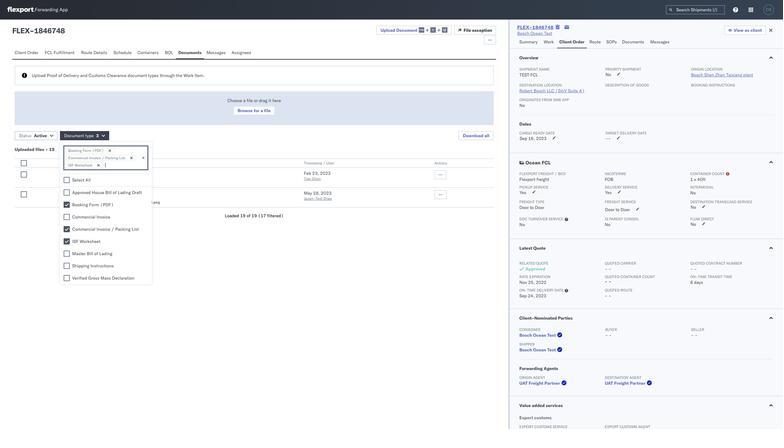 Task type: locate. For each thing, give the bounding box(es) containing it.
location up shen
[[705, 67, 723, 72]]

taixiang
[[726, 72, 742, 78]]

route left details
[[81, 50, 92, 55]]

agent for destination agent
[[629, 376, 642, 380]]

2023 inside feb 23, 2023 tian chen
[[320, 171, 331, 176]]

ocean down flex-1846748 "link"
[[530, 31, 543, 36]]

19 right loaded
[[240, 213, 245, 219]]

flow
[[690, 217, 700, 221]]

bosch ocean test down consignee
[[519, 333, 556, 338]]

worksheet up the shot
[[94, 191, 114, 196]]

quoted contract number - - rate expiration nov 25, 2022
[[519, 261, 742, 285]]

destination for service
[[690, 200, 714, 204]]

no down originates
[[519, 103, 525, 108]]

1 vertical spatial approved
[[526, 266, 545, 272]]

uat freight partner link down the destination agent
[[605, 381, 653, 387]]

0 vertical spatial client
[[559, 39, 572, 45]]

count
[[712, 172, 725, 176], [642, 275, 655, 279]]

route button
[[587, 36, 604, 48]]

0 horizontal spatial on-
[[519, 288, 527, 293]]

sep
[[520, 136, 527, 141], [519, 293, 527, 299]]

delivery
[[63, 73, 79, 78], [605, 185, 622, 190]]

1 vertical spatial bosch ocean test link
[[519, 333, 564, 339]]

isf inside list box
[[72, 239, 79, 244]]

bosch down consignee
[[519, 333, 532, 338]]

(pdf) down 3
[[92, 148, 104, 153]]

0 horizontal spatial documents button
[[176, 47, 204, 59]]

fcl inside shipment name test fcl
[[530, 72, 538, 78]]

0 horizontal spatial uat freight partner link
[[519, 381, 568, 387]]

None checkbox
[[21, 160, 27, 166], [64, 190, 70, 196], [21, 191, 27, 198], [64, 226, 70, 232], [64, 251, 70, 257], [64, 275, 70, 281], [21, 160, 27, 166], [64, 190, 70, 196], [21, 191, 27, 198], [64, 226, 70, 232], [64, 251, 70, 257], [64, 275, 70, 281]]

origin up booking on the top right of page
[[691, 67, 704, 72]]

worksheet up master bill of lading
[[80, 239, 100, 244]]

0 vertical spatial commercial
[[68, 156, 88, 160]]

0 vertical spatial approved
[[72, 190, 91, 195]]

worksheet inside "link"
[[94, 191, 114, 196]]

commercial
[[68, 156, 88, 160], [72, 214, 95, 220], [72, 227, 95, 232]]

delivery down fob
[[605, 185, 622, 190]]

1 vertical spatial order
[[27, 50, 38, 55]]

uat down the destination agent
[[605, 381, 613, 386]]

0 vertical spatial delivery
[[63, 73, 79, 78]]

order for left client order button
[[27, 50, 38, 55]]

origin down the forwarding agents
[[519, 376, 532, 380]]

files
[[35, 147, 44, 152]]

1 vertical spatial origin
[[519, 376, 532, 380]]

1 horizontal spatial to
[[616, 207, 620, 213]]

/ left the user
[[323, 161, 325, 165]]

documents up overview button
[[622, 39, 644, 45]]

date for sep 16, 2023
[[546, 131, 555, 136]]

0 horizontal spatial client order
[[15, 50, 38, 55]]

list up filename
[[119, 156, 125, 160]]

1 horizontal spatial time
[[698, 275, 707, 279]]

to
[[530, 205, 534, 210], [616, 207, 620, 213]]

0 horizontal spatial to
[[530, 205, 534, 210]]

jason-
[[304, 196, 316, 201]]

to inside freight type door to door
[[530, 205, 534, 210]]

0 vertical spatial messages
[[650, 39, 670, 45]]

invoice down commercial invoice
[[97, 227, 110, 232]]

1846748 up work button
[[532, 24, 554, 30]]

select all
[[72, 177, 91, 183]]

on- for on-time delivery date
[[519, 288, 527, 293]]

location for llc
[[544, 83, 562, 87]]

2 vertical spatial bosch ocean test
[[519, 347, 556, 353]]

uat for origin
[[519, 381, 528, 386]]

19 right ∙
[[49, 147, 54, 152]]

upload for upload document
[[381, 27, 395, 33]]

booking up commercial invoice
[[72, 202, 88, 208]]

expiration
[[529, 275, 551, 279]]

0 vertical spatial destination
[[519, 83, 543, 87]]

worksheet
[[75, 163, 92, 168], [94, 191, 114, 196], [80, 239, 100, 244]]

fcl down shipment
[[530, 72, 538, 78]]

2 uat freight partner link from the left
[[605, 381, 653, 387]]

booking inside list box
[[72, 202, 88, 208]]

2 vertical spatial isf
[[72, 239, 79, 244]]

0 horizontal spatial bill
[[87, 251, 93, 257]]

on- up 8
[[690, 275, 698, 279]]

sops
[[606, 39, 617, 45]]

shipment name test fcl
[[519, 67, 550, 78]]

origin location bosch shen zhen taixiang plant
[[691, 67, 753, 78]]

isf
[[68, 163, 74, 168], [86, 191, 93, 196], [72, 239, 79, 244]]

route inside button
[[81, 50, 92, 55]]

form down the document type 3 at left top
[[83, 148, 91, 153]]

work
[[544, 39, 554, 45], [183, 73, 194, 78]]

2 vertical spatial isf worksheet
[[72, 239, 100, 244]]

uat freight partner for destination
[[605, 381, 646, 386]]

booking down the document type 3 at left top
[[68, 148, 82, 153]]

of left (17
[[247, 213, 250, 219]]

1 partner from the left
[[544, 381, 560, 386]]

uat freight partner link for destination
[[605, 381, 653, 387]]

1 horizontal spatial document
[[86, 161, 104, 165]]

flexport. image
[[7, 7, 35, 13]]

freight down pickup
[[519, 200, 535, 204]]

1 vertical spatial worksheet
[[94, 191, 114, 196]]

2023 for feb 23, 2023 tian chen
[[320, 171, 331, 176]]

yes for delivery
[[605, 190, 612, 195]]

forwarding for forwarding app
[[35, 7, 58, 13]]

1 vertical spatial invoice
[[97, 214, 110, 220]]

1 horizontal spatial fcl
[[530, 72, 538, 78]]

to down freight service
[[616, 207, 620, 213]]

0 horizontal spatial 1846748
[[34, 26, 65, 35]]

16,
[[528, 136, 535, 141]]

number
[[726, 261, 742, 266]]

client order down flex
[[15, 50, 38, 55]]

document inside button
[[86, 161, 104, 165]]

time up days
[[698, 275, 707, 279]]

freight down origin agent
[[529, 381, 543, 386]]

door
[[519, 205, 529, 210], [535, 205, 544, 210], [605, 207, 615, 213], [621, 207, 630, 213]]

service right turnover
[[549, 217, 564, 221]]

export customs
[[519, 415, 552, 421]]

origin agent
[[519, 376, 545, 380]]

booking form (pdf)
[[68, 148, 104, 153], [86, 171, 128, 176], [72, 202, 114, 208]]

proof
[[47, 73, 57, 78]]

1 horizontal spatial file
[[264, 108, 271, 113]]

2 horizontal spatial destination
[[690, 200, 714, 204]]

from
[[542, 98, 552, 102]]

type left 3
[[85, 133, 94, 139]]

shipping instructions
[[72, 263, 114, 269]]

origin for origin agent
[[519, 376, 532, 380]]

all
[[85, 177, 91, 183]]

bosch ocean test link for consignee
[[519, 333, 564, 339]]

1 vertical spatial flexport
[[519, 177, 535, 182]]

delivery down 2022
[[537, 288, 554, 293]]

work inside button
[[544, 39, 554, 45]]

list box containing select all
[[60, 174, 152, 284]]

quoted inside quoted route - -
[[605, 288, 620, 293]]

documents right bol "button"
[[178, 50, 202, 55]]

yes for pickup
[[520, 190, 526, 195]]

overview
[[519, 55, 538, 61]]

type
[[105, 161, 113, 165]]

route
[[589, 39, 601, 45], [81, 50, 92, 55]]

1 vertical spatial type
[[536, 200, 545, 204]]

/ left 'bco'
[[555, 172, 557, 176]]

uat freight partner link down origin agent
[[519, 381, 568, 387]]

1 vertical spatial upload
[[32, 73, 46, 78]]

on-time delivery date
[[519, 288, 564, 293]]

0 horizontal spatial list
[[119, 156, 125, 160]]

test
[[544, 31, 552, 36], [316, 196, 322, 201], [547, 333, 556, 338], [547, 347, 556, 353]]

0 vertical spatial list
[[119, 156, 125, 160]]

origin inside origin location bosch shen zhen taixiang plant
[[691, 67, 704, 72]]

related quote
[[519, 261, 548, 266]]

1 vertical spatial a
[[261, 108, 263, 113]]

booking form (pdf) down type
[[86, 171, 128, 176]]

2 vertical spatial document
[[86, 161, 104, 165]]

1 vertical spatial document
[[64, 133, 84, 139]]

target
[[605, 131, 619, 136]]

forwarding up flex - 1846748
[[35, 7, 58, 13]]

2022
[[536, 280, 546, 285]]

quoted for quoted route - -
[[605, 288, 620, 293]]

sep left 24,
[[519, 293, 527, 299]]

uat freight partner down origin agent
[[519, 381, 560, 386]]

route
[[621, 288, 633, 293]]

1 horizontal spatial forwarding
[[519, 366, 543, 372]]

0 horizontal spatial messages
[[207, 50, 226, 55]]

is
[[605, 217, 608, 221]]

approved house bill of lading draft
[[72, 190, 142, 195]]

documents button right the 'bol'
[[176, 47, 204, 59]]

uat for destination
[[605, 381, 613, 386]]

of for upload proof of delivery and customs clearance document types through the work item.
[[58, 73, 62, 78]]

invoice down the shot
[[97, 214, 110, 220]]

or
[[254, 98, 258, 103]]

a right for
[[261, 108, 263, 113]]

0 horizontal spatial upload
[[32, 73, 46, 78]]

0 horizontal spatial 19
[[49, 147, 54, 152]]

turnover
[[528, 217, 548, 221]]

forwarding for forwarding agents
[[519, 366, 543, 372]]

suite
[[568, 88, 578, 94]]

1 vertical spatial client order
[[15, 50, 38, 55]]

2 horizontal spatial document
[[396, 27, 417, 33]]

1 agent from the left
[[533, 376, 545, 380]]

type for freight
[[536, 200, 545, 204]]

order left route button
[[573, 39, 585, 45]]

/ right type
[[114, 161, 117, 165]]

1 horizontal spatial upload
[[381, 27, 395, 33]]

quoted inside quoted carrier - -
[[605, 261, 620, 266]]

file exception
[[464, 28, 492, 33]]

flexport
[[519, 172, 538, 176], [519, 177, 535, 182]]

freight down ocean fcl
[[538, 172, 554, 176]]

bosch ocean test down the flex-1846748
[[517, 31, 552, 36]]

bosch ocean test link for shipper
[[519, 347, 564, 353]]

1 vertical spatial isf
[[86, 191, 93, 196]]

bill right master
[[87, 251, 93, 257]]

on- inside on-time transit time 8 days
[[690, 275, 698, 279]]

location inside origin location bosch shen zhen taixiang plant
[[705, 67, 723, 72]]

(pdf) inside list box
[[100, 202, 114, 208]]

date for --
[[638, 131, 647, 136]]

upload inside upload document button
[[381, 27, 395, 33]]

1 yes from the left
[[520, 190, 526, 195]]

1 horizontal spatial partner
[[630, 381, 646, 386]]

0 horizontal spatial a
[[243, 98, 246, 103]]

sep for sep 16, 2023
[[520, 136, 527, 141]]

(pdf) down approved house bill of lading draft
[[100, 202, 114, 208]]

location inside destination location robert bosch llc (smv suite a)
[[544, 83, 562, 87]]

/ inside button
[[323, 161, 325, 165]]

isf up screen
[[86, 191, 93, 196]]

uploaded files ∙ 19
[[15, 147, 54, 152]]

time right transit
[[724, 275, 732, 279]]

type inside freight type door to door
[[536, 200, 545, 204]]

draft
[[132, 190, 142, 195]]

0 vertical spatial type
[[85, 133, 94, 139]]

delivery left and
[[63, 73, 79, 78]]

16.45.20.png
[[136, 200, 160, 205]]

client right work button
[[559, 39, 572, 45]]

commercial invoice
[[72, 214, 110, 220]]

instructions
[[90, 263, 114, 269]]

None checkbox
[[21, 172, 27, 178], [64, 177, 70, 183], [64, 202, 70, 208], [64, 214, 70, 220], [64, 239, 70, 245], [64, 263, 70, 269], [21, 172, 27, 178], [64, 177, 70, 183], [64, 202, 70, 208], [64, 214, 70, 220], [64, 239, 70, 245], [64, 263, 70, 269]]

0 horizontal spatial route
[[81, 50, 92, 55]]

quoted for quoted container count - -
[[605, 275, 620, 279]]

freight
[[519, 200, 535, 204], [605, 200, 620, 204], [529, 381, 543, 386], [614, 381, 629, 386]]

2 uat freight partner from the left
[[605, 381, 646, 386]]

house
[[92, 190, 104, 195]]

invoice up document type / filename
[[89, 156, 101, 160]]

isf inside the isf worksheet "link"
[[86, 191, 93, 196]]

(pdf) down filename
[[114, 171, 128, 176]]

order down flex - 1846748
[[27, 50, 38, 55]]

of right proof
[[58, 73, 62, 78]]

0 vertical spatial documents
[[622, 39, 644, 45]]

value added services button
[[510, 397, 783, 415]]

uat down origin agent
[[519, 381, 528, 386]]

bill right the house
[[105, 190, 112, 195]]

booking
[[691, 83, 708, 87]]

0 vertical spatial forwarding
[[35, 7, 58, 13]]

route inside button
[[589, 39, 601, 45]]

1 horizontal spatial agent
[[629, 376, 642, 380]]

x
[[694, 177, 696, 182]]

0 vertical spatial location
[[705, 67, 723, 72]]

nov
[[519, 280, 527, 285]]

smb
[[553, 98, 561, 102]]

2 partner from the left
[[630, 381, 646, 386]]

2023 for sep 16, 2023
[[536, 136, 547, 141]]

2 vertical spatial booking
[[72, 202, 88, 208]]

bosch ocean test link down consignee
[[519, 333, 564, 339]]

fcl up 'flexport freight / bco flexport freight'
[[542, 160, 551, 166]]

commercial down commercial invoice
[[72, 227, 95, 232]]

04-
[[120, 200, 127, 205]]

1 vertical spatial on-
[[519, 288, 527, 293]]

a right choose
[[243, 98, 246, 103]]

0 vertical spatial lading
[[118, 190, 131, 195]]

1 vertical spatial app
[[562, 98, 569, 102]]

1 horizontal spatial delivery
[[605, 185, 622, 190]]

freight type door to door
[[519, 200, 545, 210]]

0 vertical spatial app
[[59, 7, 68, 13]]

quoted left contract
[[690, 261, 705, 266]]

bosch ocean test for consignee
[[519, 333, 556, 338]]

quoted carrier - -
[[605, 261, 636, 272]]

0 vertical spatial flexport
[[519, 172, 538, 176]]

2 yes from the left
[[605, 190, 612, 195]]

isf worksheet up master bill of lading
[[72, 239, 100, 244]]

0 horizontal spatial yes
[[520, 190, 526, 195]]

assignees button
[[229, 47, 255, 59]]

2023 up zhao
[[321, 191, 332, 196]]

1 vertical spatial bosch ocean test
[[519, 333, 556, 338]]

0 vertical spatial fcl
[[45, 50, 53, 55]]

work right the
[[183, 73, 194, 78]]

1 uat freight partner link from the left
[[519, 381, 568, 387]]

commercial down screen
[[72, 214, 95, 220]]

agent up value added services button
[[629, 376, 642, 380]]

documents button
[[620, 36, 648, 48], [176, 47, 204, 59]]

on- down the nov
[[519, 288, 527, 293]]

0 horizontal spatial order
[[27, 50, 38, 55]]

client order right work button
[[559, 39, 585, 45]]

0 vertical spatial on-
[[690, 275, 698, 279]]

test down "28,"
[[316, 196, 322, 201]]

messages button left assignees at the top left
[[204, 47, 229, 59]]

item.
[[195, 73, 205, 78]]

19 left (17
[[252, 213, 257, 219]]

1 horizontal spatial work
[[544, 39, 554, 45]]

list down the at
[[132, 227, 139, 232]]

uat freight partner for origin
[[519, 381, 560, 386]]

view
[[734, 28, 744, 33]]

bosch ocean test down shipper on the right of the page
[[519, 347, 556, 353]]

no inside intermodal no
[[690, 190, 696, 196]]

isf up master
[[72, 239, 79, 244]]

at
[[132, 200, 135, 205]]

None text field
[[105, 163, 111, 168]]

2023 inside may 28, 2023 jason-test zhao
[[321, 191, 332, 196]]

service down 'flexport freight / bco flexport freight'
[[534, 185, 548, 190]]

of for master bill of lading
[[94, 251, 98, 257]]

status
[[19, 133, 32, 139]]

(pdf)
[[92, 148, 104, 153], [114, 171, 128, 176], [100, 202, 114, 208]]

declaration
[[112, 276, 135, 281]]

uat freight partner link for origin
[[519, 381, 568, 387]]

quoted for quoted carrier - -
[[605, 261, 620, 266]]

0 horizontal spatial forwarding
[[35, 7, 58, 13]]

1 horizontal spatial on-
[[690, 275, 698, 279]]

test down client-nominated parties
[[547, 333, 556, 338]]

quoted inside quoted contract number - - rate expiration nov 25, 2022
[[690, 261, 705, 266]]

0 horizontal spatial lading
[[99, 251, 112, 257]]

fcl left fulfillment on the left top of page
[[45, 50, 53, 55]]

0 horizontal spatial delivery
[[63, 73, 79, 78]]

1 uat from the left
[[519, 381, 528, 386]]

count right container
[[712, 172, 725, 176]]

work right summary button
[[544, 39, 554, 45]]

2023 down the on-time delivery date at the bottom of the page
[[536, 293, 546, 299]]

verified gross mass declaration
[[72, 276, 135, 281]]

no inside "is parent consol no"
[[605, 222, 610, 228]]

0 vertical spatial bill
[[105, 190, 112, 195]]

test up work button
[[544, 31, 552, 36]]

/ inside button
[[114, 161, 117, 165]]

a
[[243, 98, 246, 103], [261, 108, 263, 113]]

2 agent from the left
[[629, 376, 642, 380]]

client down flex
[[15, 50, 26, 55]]

1 horizontal spatial app
[[562, 98, 569, 102]]

originates
[[519, 98, 541, 102]]

bosch ocean test link down shipper on the right of the page
[[519, 347, 564, 353]]

2023
[[536, 136, 547, 141], [320, 171, 331, 176], [321, 191, 332, 196], [536, 293, 546, 299]]

destination for robert
[[519, 83, 543, 87]]

1 uat freight partner from the left
[[519, 381, 560, 386]]

client order button
[[557, 36, 587, 48], [12, 47, 42, 59]]

0 horizontal spatial document
[[64, 133, 84, 139]]

1 horizontal spatial order
[[573, 39, 585, 45]]

document type / filename
[[86, 161, 134, 165]]

1 horizontal spatial documents
[[622, 39, 644, 45]]

flex - 1846748
[[12, 26, 65, 35]]

file exception button
[[454, 26, 496, 35], [454, 26, 496, 35]]

location up robert bosch llc (smv suite a) link
[[544, 83, 562, 87]]

2 uat from the left
[[605, 381, 613, 386]]

approved
[[72, 190, 91, 195], [526, 266, 545, 272]]

1 horizontal spatial client order button
[[557, 36, 587, 48]]

destination inside destination location robert bosch llc (smv suite a)
[[519, 83, 543, 87]]

list box
[[60, 174, 152, 284]]

1 horizontal spatial client
[[559, 39, 572, 45]]

app inside originates from smb app no
[[562, 98, 569, 102]]

quoted inside quoted container count - -
[[605, 275, 620, 279]]

2 vertical spatial form
[[89, 202, 99, 208]]

verified
[[72, 276, 87, 281]]

0 horizontal spatial app
[[59, 7, 68, 13]]

order for client order button to the right
[[573, 39, 585, 45]]

type
[[85, 133, 94, 139], [536, 200, 545, 204]]

0 horizontal spatial client
[[15, 50, 26, 55]]

latest quote button
[[510, 239, 783, 258]]

time up 24,
[[527, 288, 536, 293]]

route for route
[[589, 39, 601, 45]]

ocean
[[530, 31, 543, 36], [526, 160, 541, 166], [533, 333, 546, 338], [533, 347, 546, 353]]

services
[[546, 403, 563, 409]]

no inside originates from smb app no
[[519, 103, 525, 108]]

2023 right the '23,'
[[320, 171, 331, 176]]

1 vertical spatial count
[[642, 275, 655, 279]]

bosch up booking on the top right of page
[[691, 72, 703, 78]]

25,
[[528, 280, 535, 285]]

document inside button
[[396, 27, 417, 33]]



Task type: describe. For each thing, give the bounding box(es) containing it.
0 vertical spatial isf
[[68, 163, 74, 168]]

no down doc
[[519, 222, 525, 228]]

0 horizontal spatial work
[[183, 73, 194, 78]]

sep 16, 2023
[[520, 136, 547, 141]]

ocean down consignee
[[533, 333, 546, 338]]

2 flexport from the top
[[519, 177, 535, 182]]

0 vertical spatial bosch ocean test
[[517, 31, 552, 36]]

browse for a file button
[[233, 106, 275, 115]]

upload proof of delivery and customs clearance document types through the work item.
[[32, 73, 205, 78]]

route for route details
[[81, 50, 92, 55]]

fulfillment
[[54, 50, 75, 55]]

bookingform.pdf
[[86, 180, 117, 185]]

bosch down flex-
[[517, 31, 529, 36]]

sep for sep 24, 2023
[[519, 293, 527, 299]]

2 vertical spatial worksheet
[[80, 239, 100, 244]]

1 horizontal spatial documents button
[[620, 36, 648, 48]]

quoted for quoted contract number - - rate expiration nov 25, 2022
[[690, 261, 705, 266]]

ocean inside button
[[526, 160, 541, 166]]

origin for origin location bosch shen zhen taixiang plant
[[691, 67, 704, 72]]

llc
[[547, 88, 554, 94]]

1 vertical spatial delivery
[[605, 185, 622, 190]]

work button
[[541, 36, 557, 48]]

0 horizontal spatial file
[[247, 98, 253, 103]]

2 vertical spatial invoice
[[97, 227, 110, 232]]

forwarding app
[[35, 7, 68, 13]]

1 flexport from the top
[[519, 172, 538, 176]]

name
[[539, 67, 550, 72]]

on- for on-time transit time 8 days
[[690, 275, 698, 279]]

ocean down shipper on the right of the page
[[533, 347, 546, 353]]

0 vertical spatial invoice
[[89, 156, 101, 160]]

/ down 2023-
[[111, 227, 114, 232]]

0 vertical spatial booking form (pdf)
[[68, 148, 104, 153]]

cargo
[[519, 131, 532, 136]]

delivery service
[[605, 185, 638, 190]]

time for on-time transit time 8 days
[[698, 275, 707, 279]]

zhen
[[715, 72, 725, 78]]

bosch down shipper on the right of the page
[[519, 347, 532, 353]]

0 vertical spatial worksheet
[[75, 163, 92, 168]]

8
[[690, 280, 693, 285]]

client-nominated parties
[[519, 316, 573, 321]]

incoterms
[[605, 172, 626, 176]]

feb 23, 2023 tian chen
[[304, 171, 331, 181]]

(smv
[[555, 88, 567, 94]]

a inside button
[[261, 108, 263, 113]]

bco
[[558, 172, 566, 176]]

priority shipment
[[605, 67, 641, 72]]

location for zhen
[[705, 67, 723, 72]]

choose a file or drag it here
[[227, 98, 281, 103]]

user
[[326, 161, 334, 165]]

freight inside freight type door to door
[[519, 200, 535, 204]]

latest quote
[[519, 246, 546, 251]]

quote
[[536, 261, 548, 266]]

1 vertical spatial (pdf)
[[114, 171, 128, 176]]

carrier
[[621, 261, 636, 266]]

schedule button
[[111, 47, 135, 59]]

actions
[[435, 161, 447, 165]]

screen shot 2023-04-27 at 16.45.20.png
[[86, 200, 160, 205]]

schedule
[[114, 50, 132, 55]]

1 x 40ft
[[690, 177, 706, 182]]

robert bosch llc (smv suite a) link
[[519, 88, 585, 94]]

days
[[694, 280, 703, 285]]

transit
[[708, 275, 723, 279]]

seller
[[691, 328, 704, 332]]

1 horizontal spatial messages
[[650, 39, 670, 45]]

0 horizontal spatial client order button
[[12, 47, 42, 59]]

0 vertical spatial bosch ocean test link
[[517, 30, 552, 36]]

shen
[[704, 72, 714, 78]]

0 vertical spatial (pdf)
[[92, 148, 104, 153]]

commercial invoice / packing list inside list box
[[72, 227, 139, 232]]

containers button
[[135, 47, 162, 59]]

shipper
[[519, 342, 535, 347]]

may 28, 2023 jason-test zhao
[[304, 191, 332, 201]]

door up is
[[605, 207, 615, 213]]

0 vertical spatial freight
[[538, 172, 554, 176]]

forwarding app link
[[7, 7, 68, 13]]

1 vertical spatial messages
[[207, 50, 226, 55]]

/ inside 'flexport freight / bco flexport freight'
[[555, 172, 557, 176]]

of for loaded 19 of 19 (17 filtered)
[[247, 213, 250, 219]]

export
[[519, 415, 533, 421]]

seller - -
[[691, 328, 704, 338]]

flex
[[12, 26, 30, 35]]

it
[[269, 98, 271, 103]]

documents for the right documents button
[[622, 39, 644, 45]]

2 vertical spatial fcl
[[542, 160, 551, 166]]

19 for of
[[252, 213, 257, 219]]

service right "transload"
[[737, 200, 752, 204]]

1 horizontal spatial delivery
[[620, 131, 637, 136]]

0 vertical spatial isf worksheet
[[68, 163, 92, 168]]

agent for origin agent
[[533, 376, 545, 380]]

0 vertical spatial packing
[[105, 156, 118, 160]]

no up the flow
[[691, 205, 696, 210]]

documents for documents button to the left
[[178, 50, 202, 55]]

summary
[[519, 39, 538, 45]]

1 vertical spatial booking
[[86, 171, 102, 176]]

--
[[606, 136, 611, 141]]

freight up door to door
[[605, 200, 620, 204]]

flexport freight / bco flexport freight
[[519, 172, 566, 182]]

test inside may 28, 2023 jason-test zhao
[[316, 196, 322, 201]]

target delivery date
[[605, 131, 647, 136]]

door down service
[[621, 207, 630, 213]]

timestamp / user button
[[303, 160, 422, 166]]

nominated
[[534, 316, 557, 321]]

on-time transit time 8 days
[[690, 275, 732, 285]]

rate
[[519, 275, 528, 279]]

form inside list box
[[89, 202, 99, 208]]

isf worksheet link
[[86, 190, 114, 198]]

time for on-time delivery date
[[527, 288, 536, 293]]

as
[[745, 28, 749, 33]]

1 vertical spatial bill
[[87, 251, 93, 257]]

door up doc
[[519, 205, 529, 210]]

approved for approved
[[526, 266, 545, 272]]

details
[[94, 50, 107, 55]]

consol
[[624, 217, 639, 221]]

0 horizontal spatial fcl
[[45, 50, 53, 55]]

0 vertical spatial commercial invoice / packing list
[[68, 156, 125, 160]]

client for left client order button
[[15, 50, 26, 55]]

shot
[[99, 200, 107, 205]]

may
[[304, 191, 312, 196]]

1 horizontal spatial count
[[712, 172, 725, 176]]

destination agent
[[605, 376, 642, 380]]

file inside button
[[264, 108, 271, 113]]

service up service
[[623, 185, 638, 190]]

no down the flow
[[691, 222, 696, 227]]

0 vertical spatial form
[[83, 148, 91, 153]]

0 vertical spatial a
[[243, 98, 246, 103]]

1 vertical spatial booking form (pdf)
[[86, 171, 128, 176]]

0 horizontal spatial delivery
[[537, 288, 554, 293]]

test up agents
[[547, 347, 556, 353]]

1 vertical spatial isf worksheet
[[86, 191, 114, 196]]

choose
[[227, 98, 242, 103]]

2 horizontal spatial time
[[724, 275, 732, 279]]

2023 for may 28, 2023 jason-test zhao
[[321, 191, 332, 196]]

Search Shipments (/) text field
[[666, 5, 725, 14]]

partner for destination agent
[[630, 381, 646, 386]]

bosch ocean test for shipper
[[519, 347, 556, 353]]

1 horizontal spatial list
[[132, 227, 139, 232]]

of up 2023-
[[113, 190, 117, 195]]

cargo ready date
[[519, 131, 555, 136]]

no down priority
[[606, 72, 611, 77]]

document for document type / filename
[[86, 161, 104, 165]]

freight down the destination agent
[[614, 381, 629, 386]]

quoted container count - -
[[605, 275, 655, 284]]

partner for origin agent
[[544, 381, 560, 386]]

2023 for sep 24, 2023
[[536, 293, 546, 299]]

client for client order button to the right
[[559, 39, 572, 45]]

document for document type 3
[[64, 133, 84, 139]]

booking instructions
[[691, 83, 735, 87]]

buyer
[[605, 328, 617, 332]]

count inside quoted container count - -
[[642, 275, 655, 279]]

1 horizontal spatial 1846748
[[532, 24, 554, 30]]

related
[[519, 261, 535, 266]]

2 vertical spatial commercial
[[72, 227, 95, 232]]

the
[[176, 73, 182, 78]]

value
[[519, 403, 531, 409]]

2 vertical spatial booking form (pdf)
[[72, 202, 114, 208]]

document type / filename button
[[85, 160, 292, 166]]

1 vertical spatial lading
[[99, 251, 112, 257]]

door up turnover
[[535, 205, 544, 210]]

0 horizontal spatial messages button
[[204, 47, 229, 59]]

client
[[750, 28, 762, 33]]

mass
[[101, 276, 111, 281]]

1
[[690, 177, 693, 182]]

bosch inside destination location robert bosch llc (smv suite a)
[[534, 88, 546, 94]]

1 horizontal spatial client order
[[559, 39, 585, 45]]

1 vertical spatial form
[[103, 171, 113, 176]]

uploaded
[[15, 147, 34, 152]]

upload for upload proof of delivery and customs clearance document types through the work item.
[[32, 73, 46, 78]]

0 vertical spatial booking
[[68, 148, 82, 153]]

1 horizontal spatial messages button
[[648, 36, 673, 48]]

select
[[72, 177, 84, 183]]

flex-
[[517, 24, 532, 30]]

1 horizontal spatial 19
[[240, 213, 245, 219]]

1 horizontal spatial bill
[[105, 190, 112, 195]]

approved for approved house bill of lading draft
[[72, 190, 91, 195]]

1 vertical spatial freight
[[537, 177, 549, 182]]

isf worksheet inside list box
[[72, 239, 100, 244]]

28,
[[313, 191, 320, 196]]

assignees
[[232, 50, 251, 55]]

flow direct
[[690, 217, 714, 221]]

1 vertical spatial packing
[[115, 227, 131, 232]]

fcl fulfillment button
[[42, 47, 79, 59]]

timestamp
[[304, 161, 322, 165]]

bosch inside origin location bosch shen zhen taixiang plant
[[691, 72, 703, 78]]

containers
[[137, 50, 159, 55]]

flex-1846748 link
[[517, 24, 554, 30]]

type for document
[[85, 133, 94, 139]]

2 vertical spatial destination
[[605, 376, 628, 380]]

/ up document type / filename
[[102, 156, 104, 160]]

of left goods
[[630, 83, 635, 87]]

route details button
[[79, 47, 111, 59]]

1 vertical spatial commercial
[[72, 214, 95, 220]]

19 for ∙
[[49, 147, 54, 152]]

2023-
[[108, 200, 120, 205]]



Task type: vqa. For each thing, say whether or not it's contained in the screenshot.
the topmost Forwarding
yes



